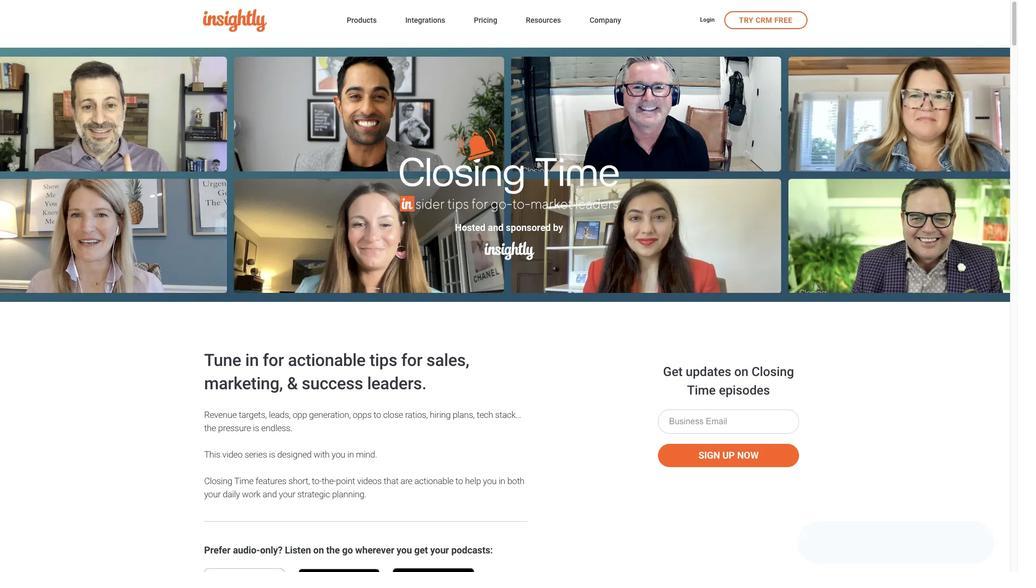 Task type: locate. For each thing, give the bounding box(es) containing it.
work
[[242, 490, 261, 500]]

to left the help
[[456, 476, 463, 487]]

0 horizontal spatial in
[[245, 351, 259, 371]]

2 vertical spatial in
[[499, 476, 506, 487]]

0 horizontal spatial closing
[[204, 476, 232, 487]]

is down targets,
[[253, 423, 259, 434]]

0 vertical spatial actionable
[[288, 351, 366, 371]]

the
[[204, 423, 216, 434], [326, 545, 340, 557]]

actionable up success
[[288, 351, 366, 371]]

1 vertical spatial actionable
[[415, 476, 454, 487]]

0 vertical spatial to
[[374, 410, 381, 421]]

opps
[[353, 410, 372, 421]]

in left both
[[499, 476, 506, 487]]

to inside revenue targets, leads, opp generation, opps to close ratios, hiring plans, tech stack… the pressure is endless.
[[374, 410, 381, 421]]

plans,
[[453, 410, 475, 421]]

you
[[332, 450, 345, 461], [483, 476, 497, 487], [397, 545, 412, 557]]

0 vertical spatial the
[[204, 423, 216, 434]]

0 horizontal spatial the
[[204, 423, 216, 434]]

pressure
[[218, 423, 251, 434]]

1 horizontal spatial for
[[401, 351, 423, 371]]

in left mind.
[[347, 450, 354, 461]]

updates
[[686, 365, 732, 380]]

Business Email text field
[[658, 410, 800, 435]]

you left get at the bottom of page
[[397, 545, 412, 557]]

podcasts:
[[452, 545, 493, 557]]

closing inside the closing time features short, to-the-point videos that are actionable to help you in both your daily work and your strategic planning.
[[204, 476, 232, 487]]

1 for from the left
[[263, 351, 284, 371]]

the inside revenue targets, leads, opp generation, opps to close ratios, hiring plans, tech stack… the pressure is endless.
[[204, 423, 216, 434]]

0 vertical spatial time
[[688, 384, 716, 398]]

integrations link
[[406, 14, 446, 28]]

2 for from the left
[[401, 351, 423, 371]]

the left 'go'
[[326, 545, 340, 557]]

0 horizontal spatial to
[[374, 410, 381, 421]]

generation,
[[309, 410, 351, 421]]

1 vertical spatial in
[[347, 450, 354, 461]]

is right series
[[269, 450, 275, 461]]

to inside the closing time features short, to-the-point videos that are actionable to help you in both your daily work and your strategic planning.
[[456, 476, 463, 487]]

insightly logo image
[[203, 9, 267, 32]]

get
[[663, 365, 683, 380]]

0 horizontal spatial your
[[204, 490, 221, 500]]

on up the 'episodes'
[[735, 365, 749, 380]]

your
[[204, 490, 221, 500], [279, 490, 295, 500], [431, 545, 449, 557]]

1 horizontal spatial actionable
[[415, 476, 454, 487]]

1 vertical spatial closing
[[204, 476, 232, 487]]

1 vertical spatial on
[[313, 545, 324, 557]]

stack…
[[495, 410, 521, 421]]

2 vertical spatial you
[[397, 545, 412, 557]]

closing time features short, to-the-point videos that are actionable to help you in both your daily work and your strategic planning.
[[204, 476, 525, 500]]

with
[[314, 450, 330, 461]]

to right opps
[[374, 410, 381, 421]]

free
[[775, 16, 793, 24]]

in up marketing, on the left bottom
[[245, 351, 259, 371]]

1 horizontal spatial is
[[269, 450, 275, 461]]

sponsored
[[506, 222, 551, 233]]

1 horizontal spatial and
[[488, 222, 504, 233]]

pricing
[[474, 16, 498, 24]]

close
[[383, 410, 403, 421]]

1 vertical spatial you
[[483, 476, 497, 487]]

0 vertical spatial and
[[488, 222, 504, 233]]

and
[[488, 222, 504, 233], [263, 490, 277, 500]]

for up leaders.
[[401, 351, 423, 371]]

closing
[[752, 365, 795, 380], [204, 476, 232, 487]]

company link
[[590, 14, 621, 28]]

&
[[287, 374, 298, 394]]

time down the updates
[[688, 384, 716, 398]]

actionable right "are"
[[415, 476, 454, 487]]

0 horizontal spatial actionable
[[288, 351, 366, 371]]

the down revenue at the bottom of the page
[[204, 423, 216, 434]]

you right the help
[[483, 476, 497, 487]]

products
[[347, 16, 377, 24]]

go
[[342, 545, 353, 557]]

1 vertical spatial time
[[234, 476, 254, 487]]

0 horizontal spatial for
[[263, 351, 284, 371]]

tips
[[370, 351, 397, 371]]

marketing,
[[204, 374, 283, 394]]

ratios,
[[405, 410, 428, 421]]

you right with
[[332, 450, 345, 461]]

your down short, on the left
[[279, 490, 295, 500]]

time up work
[[234, 476, 254, 487]]

0 vertical spatial in
[[245, 351, 259, 371]]

1 horizontal spatial to
[[456, 476, 463, 487]]

1 horizontal spatial closing
[[752, 365, 795, 380]]

you inside the closing time features short, to-the-point videos that are actionable to help you in both your daily work and your strategic planning.
[[483, 476, 497, 487]]

closing up "daily"
[[204, 476, 232, 487]]

0 vertical spatial on
[[735, 365, 749, 380]]

mind.
[[356, 450, 377, 461]]

1 horizontal spatial the
[[326, 545, 340, 557]]

your left "daily"
[[204, 490, 221, 500]]

features
[[256, 476, 287, 487]]

None submit
[[658, 445, 800, 468]]

get updates on closing time episodes
[[663, 365, 795, 398]]

1 vertical spatial and
[[263, 490, 277, 500]]

leaders.
[[367, 374, 427, 394]]

for
[[263, 351, 284, 371], [401, 351, 423, 371]]

is
[[253, 423, 259, 434], [269, 450, 275, 461]]

2 horizontal spatial you
[[483, 476, 497, 487]]

company
[[590, 16, 621, 24]]

1 horizontal spatial you
[[397, 545, 412, 557]]

in
[[245, 351, 259, 371], [347, 450, 354, 461], [499, 476, 506, 487]]

2 horizontal spatial in
[[499, 476, 506, 487]]

0 horizontal spatial you
[[332, 450, 345, 461]]

1 vertical spatial to
[[456, 476, 463, 487]]

for up marketing, on the left bottom
[[263, 351, 284, 371]]

1 horizontal spatial time
[[688, 384, 716, 398]]

1 vertical spatial is
[[269, 450, 275, 461]]

tech
[[477, 410, 493, 421]]

closing up the 'episodes'
[[752, 365, 795, 380]]

time
[[688, 384, 716, 398], [234, 476, 254, 487]]

and down features
[[263, 490, 277, 500]]

actionable
[[288, 351, 366, 371], [415, 476, 454, 487]]

endless.
[[261, 423, 293, 434]]

short,
[[289, 476, 310, 487]]

0 horizontal spatial is
[[253, 423, 259, 434]]

0 horizontal spatial time
[[234, 476, 254, 487]]

0 horizontal spatial and
[[263, 490, 277, 500]]

and right the 'hosted' at the top left
[[488, 222, 504, 233]]

on right listen
[[313, 545, 324, 557]]

your right get at the bottom of page
[[431, 545, 449, 557]]

1 horizontal spatial on
[[735, 365, 749, 380]]

on
[[735, 365, 749, 380], [313, 545, 324, 557]]

hiring
[[430, 410, 451, 421]]

to
[[374, 410, 381, 421], [456, 476, 463, 487]]

login link
[[700, 16, 715, 25]]

0 horizontal spatial on
[[313, 545, 324, 557]]

0 vertical spatial closing
[[752, 365, 795, 380]]

0 vertical spatial is
[[253, 423, 259, 434]]



Task type: describe. For each thing, give the bounding box(es) containing it.
1 horizontal spatial in
[[347, 450, 354, 461]]

leads,
[[269, 410, 291, 421]]

1 vertical spatial the
[[326, 545, 340, 557]]

this video series is designed with you in mind.
[[204, 450, 377, 461]]

crm
[[756, 16, 773, 24]]

1 horizontal spatial your
[[279, 490, 295, 500]]

time inside the closing time features short, to-the-point videos that are actionable to help you in both your daily work and your strategic planning.
[[234, 476, 254, 487]]

is inside revenue targets, leads, opp generation, opps to close ratios, hiring plans, tech stack… the pressure is endless.
[[253, 423, 259, 434]]

resources link
[[526, 14, 561, 28]]

closing inside get updates on closing time episodes
[[752, 365, 795, 380]]

tune in for actionable tips for sales, marketing, & success leaders.
[[204, 351, 470, 394]]

wherever
[[355, 545, 395, 557]]

series
[[245, 450, 267, 461]]

success
[[302, 374, 363, 394]]

revenue targets, leads, opp generation, opps to close ratios, hiring plans, tech stack… the pressure is endless.
[[204, 410, 521, 434]]

help
[[465, 476, 481, 487]]

actionable inside tune in for actionable tips for sales, marketing, & success leaders.
[[288, 351, 366, 371]]

only?
[[260, 545, 283, 557]]

strategic
[[298, 490, 330, 500]]

time inside get updates on closing time episodes
[[688, 384, 716, 398]]

prefer audio-only? listen on the go wherever you get your podcasts:
[[204, 545, 493, 557]]

that
[[384, 476, 399, 487]]

video
[[222, 450, 243, 461]]

this
[[204, 450, 220, 461]]

get
[[414, 545, 428, 557]]

listen
[[285, 545, 311, 557]]

insightly logo link
[[203, 9, 330, 32]]

in inside the closing time features short, to-the-point videos that are actionable to help you in both your daily work and your strategic planning.
[[499, 476, 506, 487]]

try
[[739, 16, 754, 24]]

daily
[[223, 490, 240, 500]]

targets,
[[239, 410, 267, 421]]

hosted
[[455, 222, 486, 233]]

actionable inside the closing time features short, to-the-point videos that are actionable to help you in both your daily work and your strategic planning.
[[415, 476, 454, 487]]

audio-
[[233, 545, 260, 557]]

try crm free button
[[725, 11, 808, 29]]

resources
[[526, 16, 561, 24]]

0 vertical spatial you
[[332, 450, 345, 461]]

episodes
[[719, 384, 770, 398]]

products link
[[347, 14, 377, 28]]

on inside get updates on closing time episodes
[[735, 365, 749, 380]]

revenue
[[204, 410, 237, 421]]

pricing link
[[474, 14, 498, 28]]

login
[[700, 16, 715, 23]]

hosted and sponsored by
[[455, 222, 563, 233]]

designed
[[277, 450, 312, 461]]

and inside the closing time features short, to-the-point videos that are actionable to help you in both your daily work and your strategic planning.
[[263, 490, 277, 500]]

are
[[401, 476, 413, 487]]

prefer
[[204, 545, 231, 557]]

by
[[553, 222, 563, 233]]

the-
[[322, 476, 336, 487]]

both
[[508, 476, 525, 487]]

integrations
[[406, 16, 446, 24]]

tune
[[204, 351, 241, 371]]

opp
[[293, 410, 307, 421]]

sales,
[[427, 351, 470, 371]]

try crm free link
[[725, 11, 808, 29]]

try crm free
[[739, 16, 793, 24]]

in inside tune in for actionable tips for sales, marketing, & success leaders.
[[245, 351, 259, 371]]

2 horizontal spatial your
[[431, 545, 449, 557]]

planning.
[[332, 490, 367, 500]]

point
[[336, 476, 355, 487]]

videos
[[357, 476, 382, 487]]

to-
[[312, 476, 322, 487]]



Task type: vqa. For each thing, say whether or not it's contained in the screenshot.
Consensus-
no



